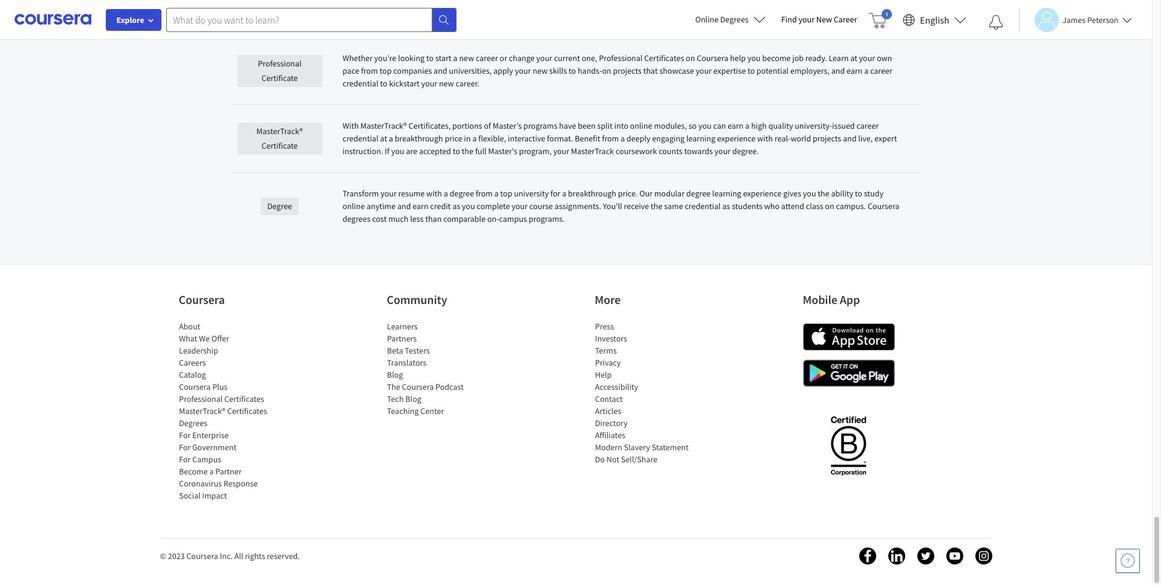 Task type: describe. For each thing, give the bounding box(es) containing it.
professional inside about what we offer leadership careers catalog coursera plus professional certificates mastertrack® certificates degrees for enterprise for government for campus become a partner coronavirus response social impact
[[179, 394, 222, 405]]

list for more
[[595, 321, 698, 466]]

your up anytime
[[381, 188, 397, 199]]

deeply
[[627, 133, 651, 144]]

specific
[[472, 0, 499, 8]]

companies
[[394, 65, 432, 76]]

students
[[732, 201, 763, 212]]

and down skill.
[[522, 10, 536, 21]]

you inside 'whether you're looking to start a new career or change your current one, professional certificates on coursera help you become job ready. learn at your own pace from top companies and universities, apply your new skills to hands-on projects that showcase your expertise to potential employers, and earn a career credential to kickstart your new career.'
[[748, 53, 761, 64]]

learners
[[387, 321, 418, 332]]

class
[[806, 201, 824, 212]]

row containing whether you're looking to start a new career or change your current one, professional certificates on coursera help you become job ready. learn at your own pace from top companies and universities, apply your new skills to hands-on projects that showcase your expertise to potential employers, and earn a career credential to kickstart your new career.
[[231, 38, 921, 105]]

1 horizontal spatial the
[[651, 201, 663, 212]]

get it on google play image
[[803, 360, 895, 387]]

campus
[[192, 454, 221, 465]]

projects inside with mastertrack® certificates, portions of master's programs have been split into online modules, so you can earn a high quality university-issued career credential at a breakthrough price in a flexible, interactive format. benefit from a deeply engaging learning experience with real-world projects and live, expert instruction. if you are accepted to the full master's program, your mastertrack coursework counts towards your degree.
[[813, 133, 842, 144]]

the
[[387, 382, 400, 393]]

of inside with mastertrack® certificates, portions of master's programs have been split into online modules, so you can earn a high quality university-issued career credential at a breakthrough price in a flexible, interactive format. benefit from a deeply engaging learning experience with real-world projects and live, expert instruction. if you are accepted to the full master's program, your mastertrack coursework counts towards your degree.
[[484, 120, 491, 131]]

you up "class" on the top right
[[803, 188, 817, 199]]

whether
[[343, 53, 373, 64]]

earn inside transform your resume with a degree from a top university for a breakthrough price. our modular degree learning experience gives you the ability to study online anytime and earn credit as you complete your course assignments. you'll receive the same credential as students who attend class on campus. coursera degrees cost much less than comparable on-campus programs.
[[413, 201, 429, 212]]

coursera inside transform your resume with a degree from a top university for a breakthrough price. our modular degree learning experience gives you the ability to study online anytime and earn credit as you complete your course assignments. you'll receive the same credential as students who attend class on campus. coursera degrees cost much less than comparable on-campus programs.
[[868, 201, 900, 212]]

show notifications image
[[989, 15, 1004, 30]]

programs.
[[529, 214, 565, 224]]

your up "skills"
[[537, 53, 553, 64]]

to left kickstart
[[380, 78, 388, 89]]

with mastertrack® certificates, portions of master's programs have been split into online modules, so you can earn a high quality university-issued career credential at a breakthrough price in a flexible, interactive format. benefit from a deeply engaging learning experience with real-world projects and live, expert instruction. if you are accepted to the full master's program, your mastertrack coursework counts towards your degree.
[[343, 120, 898, 157]]

coursera image
[[15, 10, 91, 29]]

government
[[192, 442, 236, 453]]

for
[[551, 188, 561, 199]]

mastertrack® certificates link
[[179, 406, 267, 417]]

do not sell/share link
[[595, 454, 658, 465]]

than
[[426, 214, 442, 224]]

modules,
[[654, 120, 687, 131]]

articles
[[595, 406, 621, 417]]

more
[[595, 292, 621, 307]]

professional inside 'whether you're looking to start a new career or change your current one, professional certificates on coursera help you become job ready. learn at your own pace from top companies and universities, apply your new skills to hands-on projects that showcase your expertise to potential employers, and earn a career credential to kickstart your new career.'
[[599, 53, 643, 64]]

share
[[390, 10, 409, 21]]

benefit
[[575, 133, 601, 144]]

live,
[[859, 133, 873, 144]]

on up showcase
[[686, 53, 695, 64]]

your up campus
[[512, 201, 528, 212]]

0 horizontal spatial specialization
[[255, 4, 305, 15]]

coursera inside 'whether you're looking to start a new career or change your current one, professional certificates on coursera help you become job ready. learn at your own pace from top companies and universities, apply your new skills to hands-on projects that showcase your expertise to potential employers, and earn a career credential to kickstart your new career.'
[[697, 53, 729, 64]]

coronavirus
[[179, 479, 222, 489]]

slavery
[[624, 442, 650, 453]]

about link
[[179, 321, 200, 332]]

degrees inside about what we offer leadership careers catalog coursera plus professional certificates mastertrack® certificates degrees for enterprise for government for campus become a partner coronavirus response social impact
[[179, 418, 207, 429]]

the inside with mastertrack® certificates, portions of master's programs have been split into online modules, so you can earn a high quality university-issued career credential at a breakthrough price in a flexible, interactive format. benefit from a deeply engaging learning experience with real-world projects and live, expert instruction. if you are accepted to the full master's program, your mastertrack coursework counts towards your degree.
[[462, 146, 474, 157]]

find your new career link
[[776, 12, 864, 27]]

towards
[[685, 146, 713, 157]]

coursera plus link
[[179, 382, 227, 393]]

or
[[500, 53, 507, 64]]

2023
[[168, 551, 185, 562]]

certificate for whether
[[262, 73, 298, 83]]

privacy
[[595, 358, 621, 368]]

partners link
[[387, 333, 417, 344]]

your left degree.
[[715, 146, 731, 157]]

instruction.
[[343, 146, 383, 157]]

english
[[920, 14, 950, 26]]

social
[[179, 491, 200, 502]]

privacy link
[[595, 358, 621, 368]]

learners partners beta testers translators blog the coursera podcast tech blog teaching center
[[387, 321, 464, 417]]

to inside transform your resume with a degree from a top university for a breakthrough price. our modular degree learning experience gives you the ability to study online anytime and earn credit as you complete your course assignments. you'll receive the same credential as students who attend class on campus. coursera degrees cost much less than comparable on-campus programs.
[[855, 188, 863, 199]]

coursera inside about what we offer leadership careers catalog coursera plus professional certificates mastertrack® certificates degrees for enterprise for government for campus become a partner coronavirus response social impact
[[179, 382, 210, 393]]

that
[[644, 65, 658, 76]]

new
[[817, 14, 833, 25]]

beta testers link
[[387, 345, 430, 356]]

degrees link
[[179, 418, 207, 429]]

high
[[752, 120, 767, 131]]

offer
[[211, 333, 229, 344]]

showcase
[[660, 65, 694, 76]]

employers.
[[572, 10, 611, 21]]

enterprise
[[192, 430, 229, 441]]

peterson
[[1088, 14, 1119, 25]]

if
[[385, 146, 390, 157]]

logo of certified b corporation image
[[824, 410, 874, 482]]

counts
[[659, 146, 683, 157]]

2 as from the left
[[723, 201, 731, 212]]

ability
[[832, 188, 854, 199]]

to inside with mastertrack® certificates, portions of master's programs have been split into online modules, so you can earn a high quality university-issued career credential at a breakthrough price in a flexible, interactive format. benefit from a deeply engaging learning experience with real-world projects and live, expert instruction. if you are accepted to the full master's program, your mastertrack coursework counts towards your degree.
[[453, 146, 460, 157]]

earn inside 'whether you're looking to start a new career or change your current one, professional certificates on coursera help you become job ready. learn at your own pace from top companies and universities, apply your new skills to hands-on projects that showcase your expertise to potential employers, and earn a career credential to kickstart your new career.'
[[847, 65, 863, 76]]

certificate inside enroll in a specialization to master a specific career skill. you'll complete a series of rigorous courses, tackle hands-on projects, and earn a specialization certificate to share with your professional network and potential employers.
[[343, 10, 379, 21]]

top inside 'whether you're looking to start a new career or change your current one, professional certificates on coursera help you become job ready. learn at your own pace from top companies and universities, apply your new skills to hands-on projects that showcase your expertise to potential employers, and earn a career credential to kickstart your new career.'
[[380, 65, 392, 76]]

one,
[[582, 53, 598, 64]]

testers
[[405, 345, 430, 356]]

1 vertical spatial the
[[818, 188, 830, 199]]

transform your resume with a degree from a top university for a breakthrough price. our modular degree learning experience gives you the ability to study online anytime and earn credit as you complete your course assignments. you'll receive the same credential as students who attend class on campus. coursera degrees cost much less than comparable on-campus programs.
[[343, 188, 900, 224]]

inc.
[[220, 551, 233, 562]]

career left or
[[476, 53, 498, 64]]

real-
[[775, 133, 791, 144]]

terms link
[[595, 345, 617, 356]]

english button
[[899, 0, 972, 39]]

for campus link
[[179, 454, 221, 465]]

coursera youtube image
[[947, 548, 964, 565]]

from inside transform your resume with a degree from a top university for a breakthrough price. our modular degree learning experience gives you the ability to study online anytime and earn credit as you complete your course assignments. you'll receive the same credential as students who attend class on campus. coursera degrees cost much less than comparable on-campus programs.
[[476, 188, 493, 199]]

for enterprise link
[[179, 430, 229, 441]]

experience inside with mastertrack® certificates, portions of master's programs have been split into online modules, so you can earn a high quality university-issued career credential at a breakthrough price in a flexible, interactive format. benefit from a deeply engaging learning experience with real-world projects and live, expert instruction. if you are accepted to the full master's program, your mastertrack coursework counts towards your degree.
[[717, 133, 756, 144]]

row containing enroll in a specialization to master a specific career skill. you'll complete a series of rigorous courses, tackle hands-on projects, and earn a specialization certificate to share with your professional network and potential employers.
[[231, 0, 921, 38]]

contact link
[[595, 394, 623, 405]]

universities,
[[449, 65, 492, 76]]

a inside about what we offer leadership careers catalog coursera plus professional certificates mastertrack® certificates degrees for enterprise for government for campus become a partner coronavirus response social impact
[[209, 466, 213, 477]]

teaching center link
[[387, 406, 444, 417]]

with inside enroll in a specialization to master a specific career skill. you'll complete a series of rigorous courses, tackle hands-on projects, and earn a specialization certificate to share with your professional network and potential employers.
[[411, 10, 427, 21]]

career inside with mastertrack® certificates, portions of master's programs have been split into online modules, so you can earn a high quality university-issued career credential at a breakthrough price in a flexible, interactive format. benefit from a deeply engaging learning experience with real-world projects and live, expert instruction. if you are accepted to the full master's program, your mastertrack coursework counts towards your degree.
[[857, 120, 879, 131]]

earn inside with mastertrack® certificates, portions of master's programs have been split into online modules, so you can earn a high quality university-issued career credential at a breakthrough price in a flexible, interactive format. benefit from a deeply engaging learning experience with real-world projects and live, expert instruction. if you are accepted to the full master's program, your mastertrack coursework counts towards your degree.
[[728, 120, 744, 131]]

earn inside enroll in a specialization to master a specific career skill. you'll complete a series of rigorous courses, tackle hands-on projects, and earn a specialization certificate to share with your professional network and potential employers.
[[804, 0, 820, 8]]

rigorous
[[636, 0, 665, 8]]

1 horizontal spatial new
[[459, 53, 474, 64]]

modern
[[595, 442, 622, 453]]

credential inside 'whether you're looking to start a new career or change your current one, professional certificates on coursera help you become job ready. learn at your own pace from top companies and universities, apply your new skills to hands-on projects that showcase your expertise to potential employers, and earn a career credential to kickstart your new career.'
[[343, 78, 379, 89]]

sell/share
[[621, 454, 658, 465]]

mastertrack® inside about what we offer leadership careers catalog coursera plus professional certificates mastertrack® certificates degrees for enterprise for government for campus become a partner coronavirus response social impact
[[179, 406, 225, 417]]

1 horizontal spatial specialization
[[380, 0, 429, 8]]

from inside with mastertrack® certificates, portions of master's programs have been split into online modules, so you can earn a high quality university-issued career credential at a breakthrough price in a flexible, interactive format. benefit from a deeply engaging learning experience with real-world projects and live, expert instruction. if you are accepted to the full master's program, your mastertrack coursework counts towards your degree.
[[602, 133, 619, 144]]

with inside transform your resume with a degree from a top university for a breakthrough price. our modular degree learning experience gives you the ability to study online anytime and earn credit as you complete your course assignments. you'll receive the same credential as students who attend class on campus. coursera degrees cost much less than comparable on-campus programs.
[[427, 188, 442, 199]]

list for community
[[387, 321, 490, 417]]

your down companies at left
[[421, 78, 438, 89]]

blog link
[[387, 370, 403, 381]]

credential inside with mastertrack® certificates, portions of master's programs have been split into online modules, so you can earn a high quality university-issued career credential at a breakthrough price in a flexible, interactive format. benefit from a deeply engaging learning experience with real-world projects and live, expert instruction. if you are accepted to the full master's program, your mastertrack coursework counts towards your degree.
[[343, 133, 379, 144]]

career inside enroll in a specialization to master a specific career skill. you'll complete a series of rigorous courses, tackle hands-on projects, and earn a specialization certificate to share with your professional network and potential employers.
[[501, 0, 523, 8]]

shopping cart: 1 item image
[[870, 9, 893, 28]]

coursera linkedin image
[[889, 548, 905, 565]]

you up comparable
[[462, 201, 475, 212]]

podcast
[[435, 382, 464, 393]]

on inside enroll in a specialization to master a specific career skill. you'll complete a series of rigorous courses, tackle hands-on projects, and earn a specialization certificate to share with your professional network and potential employers.
[[745, 0, 754, 8]]

2 vertical spatial new
[[439, 78, 454, 89]]

resume
[[398, 188, 425, 199]]

kickstart
[[389, 78, 420, 89]]

center
[[420, 406, 444, 417]]

your left 'own'
[[860, 53, 876, 64]]

at inside with mastertrack® certificates, portions of master's programs have been split into online modules, so you can earn a high quality university-issued career credential at a breakthrough price in a flexible, interactive format. benefit from a deeply engaging learning experience with real-world projects and live, expert instruction. if you are accepted to the full master's program, your mastertrack coursework counts towards your degree.
[[380, 133, 387, 144]]

coursera facebook image
[[859, 548, 876, 565]]

certificates,
[[409, 120, 451, 131]]

experience inside transform your resume with a degree from a top university for a breakthrough price. our modular degree learning experience gives you the ability to study online anytime and earn credit as you complete your course assignments. you'll receive the same credential as students who attend class on campus. coursera degrees cost much less than comparable on-campus programs.
[[743, 188, 782, 199]]

master's
[[488, 146, 518, 157]]

your down format.
[[554, 146, 570, 157]]

price
[[445, 133, 463, 144]]

breakthrough inside transform your resume with a degree from a top university for a breakthrough price. our modular degree learning experience gives you the ability to study online anytime and earn credit as you complete your course assignments. you'll receive the same credential as students who attend class on campus. coursera degrees cost much less than comparable on-campus programs.
[[568, 188, 617, 199]]

on left that
[[602, 65, 612, 76]]

learning inside transform your resume with a degree from a top university for a breakthrough price. our modular degree learning experience gives you the ability to study online anytime and earn credit as you complete your course assignments. you'll receive the same credential as students who attend class on campus. coursera degrees cost much less than comparable on-campus programs.
[[713, 188, 742, 199]]

projects inside 'whether you're looking to start a new career or change your current one, professional certificates on coursera help you become job ready. learn at your own pace from top companies and universities, apply your new skills to hands-on projects that showcase your expertise to potential employers, and earn a career credential to kickstart your new career.'
[[613, 65, 642, 76]]

expertise
[[714, 65, 746, 76]]

accessibility link
[[595, 382, 638, 393]]

response
[[223, 479, 258, 489]]

terms
[[595, 345, 617, 356]]



Task type: vqa. For each thing, say whether or not it's contained in the screenshot.
current
yes



Task type: locate. For each thing, give the bounding box(es) containing it.
list containing about
[[179, 321, 282, 502]]

from down whether
[[361, 65, 378, 76]]

degree up credit
[[450, 188, 474, 199]]

3 for from the top
[[179, 454, 190, 465]]

1 horizontal spatial top
[[501, 188, 513, 199]]

degree
[[450, 188, 474, 199], [687, 188, 711, 199]]

professional certificates link
[[179, 394, 264, 405]]

online inside with mastertrack® certificates, portions of master's programs have been split into online modules, so you can earn a high quality university-issued career credential at a breakthrough price in a flexible, interactive format. benefit from a deeply engaging learning experience with real-world projects and live, expert instruction. if you are accepted to the full master's program, your mastertrack coursework counts towards your degree.
[[630, 120, 653, 131]]

1 horizontal spatial from
[[476, 188, 493, 199]]

coursera up expertise
[[697, 53, 729, 64]]

statement
[[652, 442, 689, 453]]

0 horizontal spatial professional
[[179, 394, 222, 405]]

2 vertical spatial the
[[651, 201, 663, 212]]

mastertrack® inside with mastertrack® certificates, portions of master's programs have been split into online modules, so you can earn a high quality university-issued career credential at a breakthrough price in a flexible, interactive format. benefit from a deeply engaging learning experience with real-world projects and live, expert instruction. if you are accepted to the full master's program, your mastertrack coursework counts towards your degree.
[[361, 120, 407, 131]]

1 horizontal spatial in
[[464, 133, 471, 144]]

experience up degree.
[[717, 133, 756, 144]]

1 horizontal spatial of
[[627, 0, 634, 8]]

the down "our"
[[651, 201, 663, 212]]

earn up find your new career
[[804, 0, 820, 8]]

0 vertical spatial certificate
[[343, 10, 379, 21]]

2 horizontal spatial professional
[[599, 53, 643, 64]]

with down the high
[[758, 133, 773, 144]]

0 vertical spatial potential
[[538, 10, 570, 21]]

0 vertical spatial breakthrough
[[395, 133, 443, 144]]

1 vertical spatial certificates
[[224, 394, 264, 405]]

learning up students
[[713, 188, 742, 199]]

list
[[179, 321, 282, 502], [387, 321, 490, 417], [595, 321, 698, 466]]

and inside with mastertrack® certificates, portions of master's programs have been split into online modules, so you can earn a high quality university-issued career credential at a breakthrough price in a flexible, interactive format. benefit from a deeply engaging learning experience with real-world projects and live, expert instruction. if you are accepted to the full master's program, your mastertrack coursework counts towards your degree.
[[843, 133, 857, 144]]

into
[[615, 120, 629, 131]]

degrees inside dropdown button
[[721, 14, 749, 25]]

0 horizontal spatial of
[[484, 120, 491, 131]]

projects left that
[[613, 65, 642, 76]]

mobile app
[[803, 292, 860, 307]]

degrees
[[343, 214, 371, 224]]

breakthrough up are
[[395, 133, 443, 144]]

2 vertical spatial certificate
[[262, 140, 298, 151]]

to right expertise
[[748, 65, 755, 76]]

are
[[406, 146, 418, 157]]

can
[[714, 120, 726, 131]]

0 vertical spatial in
[[365, 0, 372, 8]]

in right the enroll
[[365, 0, 372, 8]]

hands- up online degrees in the right top of the page
[[721, 0, 745, 8]]

certificates up mastertrack® certificates link
[[224, 394, 264, 405]]

potential
[[538, 10, 570, 21], [757, 65, 789, 76]]

certificate for with
[[262, 140, 298, 151]]

0 horizontal spatial breakthrough
[[395, 133, 443, 144]]

0 horizontal spatial degree
[[450, 188, 474, 199]]

0 vertical spatial with
[[411, 10, 427, 21]]

do
[[595, 454, 605, 465]]

1 vertical spatial potential
[[757, 65, 789, 76]]

expert
[[875, 133, 898, 144]]

0 horizontal spatial new
[[439, 78, 454, 89]]

1 vertical spatial from
[[602, 133, 619, 144]]

apply
[[494, 65, 513, 76]]

accessibility
[[595, 382, 638, 393]]

with
[[343, 120, 359, 131]]

coursera up the tech blog link
[[402, 382, 434, 393]]

0 vertical spatial top
[[380, 65, 392, 76]]

start
[[436, 53, 452, 64]]

1 vertical spatial top
[[501, 188, 513, 199]]

modern slavery statement link
[[595, 442, 689, 453]]

1 for from the top
[[179, 430, 190, 441]]

learn
[[829, 53, 849, 64]]

to down current
[[569, 65, 576, 76]]

help center image
[[1121, 554, 1136, 569]]

2 horizontal spatial from
[[602, 133, 619, 144]]

james
[[1063, 14, 1086, 25]]

1 horizontal spatial mastertrack®
[[257, 126, 303, 137]]

of right series
[[627, 0, 634, 8]]

in inside with mastertrack® certificates, portions of master's programs have been split into online modules, so you can earn a high quality university-issued career credential at a breakthrough price in a flexible, interactive format. benefit from a deeply engaging learning experience with real-world projects and live, expert instruction. if you are accepted to the full master's program, your mastertrack coursework counts towards your degree.
[[464, 133, 471, 144]]

1 vertical spatial at
[[380, 133, 387, 144]]

career up network
[[501, 0, 523, 8]]

become a partner link
[[179, 466, 241, 477]]

0 horizontal spatial in
[[365, 0, 372, 8]]

online up 'degrees'
[[343, 201, 365, 212]]

What do you want to learn? text field
[[166, 8, 433, 32]]

on left 'projects,'
[[745, 0, 754, 8]]

coursera down study
[[868, 201, 900, 212]]

1 vertical spatial certificate
[[262, 73, 298, 83]]

1 horizontal spatial as
[[723, 201, 731, 212]]

affiliates link
[[595, 430, 625, 441]]

at inside 'whether you're looking to start a new career or change your current one, professional certificates on coursera help you become job ready. learn at your own pace from top companies and universities, apply your new skills to hands-on projects that showcase your expertise to potential employers, and earn a career credential to kickstart your new career.'
[[851, 53, 858, 64]]

and up find
[[788, 0, 802, 8]]

course
[[530, 201, 553, 212]]

1 vertical spatial in
[[464, 133, 471, 144]]

0 horizontal spatial complete
[[477, 201, 510, 212]]

1 horizontal spatial breakthrough
[[568, 188, 617, 199]]

learning up towards
[[687, 133, 716, 144]]

have
[[559, 120, 576, 131]]

0 vertical spatial hands-
[[721, 0, 745, 8]]

catalog link
[[179, 370, 206, 381]]

top inside transform your resume with a degree from a top university for a breakthrough price. our modular degree learning experience gives you the ability to study online anytime and earn credit as you complete your course assignments. you'll receive the same credential as students who attend class on campus. coursera degrees cost much less than comparable on-campus programs.
[[501, 188, 513, 199]]

1 list from the left
[[179, 321, 282, 502]]

of up the flexible,
[[484, 120, 491, 131]]

complete inside enroll in a specialization to master a specific career skill. you'll complete a series of rigorous courses, tackle hands-on projects, and earn a specialization certificate to share with your professional network and potential employers.
[[564, 0, 597, 8]]

degrees up "for enterprise" link
[[179, 418, 207, 429]]

press
[[595, 321, 614, 332]]

social impact link
[[179, 491, 227, 502]]

2 horizontal spatial specialization
[[827, 0, 877, 8]]

your inside enroll in a specialization to master a specific career skill. you'll complete a series of rigorous courses, tackle hands-on projects, and earn a specialization certificate to share with your professional network and potential employers.
[[428, 10, 444, 21]]

potential inside enroll in a specialization to master a specific career skill. you'll complete a series of rigorous courses, tackle hands-on projects, and earn a specialization certificate to share with your professional network and potential employers.
[[538, 10, 570, 21]]

new left the career. at the left
[[439, 78, 454, 89]]

complete up on-
[[477, 201, 510, 212]]

1 vertical spatial hands-
[[578, 65, 602, 76]]

price.
[[618, 188, 638, 199]]

accepted
[[419, 146, 451, 157]]

from up on-
[[476, 188, 493, 199]]

with up credit
[[427, 188, 442, 199]]

skills
[[550, 65, 567, 76]]

1 degree from the left
[[450, 188, 474, 199]]

at up if
[[380, 133, 387, 144]]

in
[[365, 0, 372, 8], [464, 133, 471, 144]]

2 vertical spatial for
[[179, 454, 190, 465]]

employers,
[[791, 65, 830, 76]]

from inside 'whether you're looking to start a new career or change your current one, professional certificates on coursera help you become job ready. learn at your own pace from top companies and universities, apply your new skills to hands-on projects that showcase your expertise to potential employers, and earn a career credential to kickstart your new career.'
[[361, 65, 378, 76]]

partner
[[215, 466, 241, 477]]

hands-
[[721, 0, 745, 8], [578, 65, 602, 76]]

0 vertical spatial of
[[627, 0, 634, 8]]

degrees right "online"
[[721, 14, 749, 25]]

None search field
[[166, 8, 457, 32]]

certificates inside 'whether you're looking to start a new career or change your current one, professional certificates on coursera help you become job ready. learn at your own pace from top companies and universities, apply your new skills to hands-on projects that showcase your expertise to potential employers, and earn a career credential to kickstart your new career.'
[[645, 53, 685, 64]]

2 for from the top
[[179, 442, 190, 453]]

0 horizontal spatial list
[[179, 321, 282, 502]]

0 vertical spatial at
[[851, 53, 858, 64]]

and down start
[[434, 65, 447, 76]]

2 degree from the left
[[687, 188, 711, 199]]

on inside transform your resume with a degree from a top university for a breakthrough price. our modular degree learning experience gives you the ability to study online anytime and earn credit as you complete your course assignments. you'll receive the same credential as students who attend class on campus. coursera degrees cost much less than comparable on-campus programs.
[[826, 201, 835, 212]]

0 vertical spatial projects
[[613, 65, 642, 76]]

0 horizontal spatial projects
[[613, 65, 642, 76]]

1 horizontal spatial online
[[630, 120, 653, 131]]

0 horizontal spatial at
[[380, 133, 387, 144]]

you'll
[[543, 0, 562, 8]]

1 horizontal spatial hands-
[[721, 0, 745, 8]]

and inside transform your resume with a degree from a top university for a breakthrough price. our modular degree learning experience gives you the ability to study online anytime and earn credit as you complete your course assignments. you'll receive the same credential as students who attend class on campus. coursera degrees cost much less than comparable on-campus programs.
[[397, 201, 411, 212]]

online up deeply
[[630, 120, 653, 131]]

cost
[[372, 214, 387, 224]]

credential up instruction.
[[343, 133, 379, 144]]

assignments.
[[555, 201, 602, 212]]

0 horizontal spatial as
[[453, 201, 460, 212]]

new
[[459, 53, 474, 64], [533, 65, 548, 76], [439, 78, 454, 89]]

2 vertical spatial from
[[476, 188, 493, 199]]

professional right one,
[[599, 53, 643, 64]]

top down you're
[[380, 65, 392, 76]]

online degrees
[[696, 14, 749, 25]]

coursera left inc.
[[187, 551, 218, 562]]

your down change
[[515, 65, 531, 76]]

0 horizontal spatial top
[[380, 65, 392, 76]]

anytime
[[367, 201, 396, 212]]

rights
[[245, 551, 265, 562]]

coursera inside learners partners beta testers translators blog the coursera podcast tech blog teaching center
[[402, 382, 434, 393]]

1 horizontal spatial professional
[[258, 58, 302, 69]]

0 vertical spatial degrees
[[721, 14, 749, 25]]

professional
[[599, 53, 643, 64], [258, 58, 302, 69], [179, 394, 222, 405]]

2 list from the left
[[387, 321, 490, 417]]

blog up the
[[387, 370, 403, 381]]

1 vertical spatial online
[[343, 201, 365, 212]]

job
[[793, 53, 804, 64]]

for down degrees link
[[179, 430, 190, 441]]

enroll in a specialization to master a specific career skill. you'll complete a series of rigorous courses, tackle hands-on projects, and earn a specialization certificate to share with your professional network and potential employers.
[[343, 0, 877, 21]]

2 horizontal spatial new
[[533, 65, 548, 76]]

3 row from the top
[[231, 105, 921, 173]]

for up for campus link
[[179, 442, 190, 453]]

online inside transform your resume with a degree from a top university for a breakthrough price. our modular degree learning experience gives you the ability to study online anytime and earn credit as you complete your course assignments. you'll receive the same credential as students who attend class on campus. coursera degrees cost much less than comparable on-campus programs.
[[343, 201, 365, 212]]

0 vertical spatial credential
[[343, 78, 379, 89]]

1 vertical spatial learning
[[713, 188, 742, 199]]

0 vertical spatial learning
[[687, 133, 716, 144]]

1 vertical spatial projects
[[813, 133, 842, 144]]

to left start
[[427, 53, 434, 64]]

to left share at the top left
[[381, 10, 388, 21]]

in down portions
[[464, 133, 471, 144]]

complete inside transform your resume with a degree from a top university for a breakthrough price. our modular degree learning experience gives you the ability to study online anytime and earn credit as you complete your course assignments. you'll receive the same credential as students who attend class on campus. coursera degrees cost much less than comparable on-campus programs.
[[477, 201, 510, 212]]

credential down pace
[[343, 78, 379, 89]]

certificates down professional certificates link
[[227, 406, 267, 417]]

row containing with mastertrack® certificates, portions of master's programs have been split into online modules, so you can earn a high quality university-issued career credential at a breakthrough price in a flexible, interactive format. benefit from a deeply engaging learning experience with real-world projects and live, expert instruction. if you are accepted to the full master's program, your mastertrack coursework counts towards your degree.
[[231, 105, 921, 173]]

in inside enroll in a specialization to master a specific career skill. you'll complete a series of rigorous courses, tackle hands-on projects, and earn a specialization certificate to share with your professional network and potential employers.
[[365, 0, 372, 8]]

1 horizontal spatial degree
[[687, 188, 711, 199]]

professional down coursera plus 'link' at the bottom left of the page
[[179, 394, 222, 405]]

careers
[[179, 358, 206, 368]]

earn right the can
[[728, 120, 744, 131]]

potential inside 'whether you're looking to start a new career or change your current one, professional certificates on coursera help you become job ready. learn at your own pace from top companies and universities, apply your new skills to hands-on projects that showcase your expertise to potential employers, and earn a career credential to kickstart your new career.'
[[757, 65, 789, 76]]

to up campus.
[[855, 188, 863, 199]]

coursera up 'about'
[[179, 292, 225, 307]]

row
[[231, 0, 921, 38], [231, 38, 921, 105], [231, 105, 921, 173], [231, 173, 921, 240]]

professional certificate
[[258, 58, 302, 83]]

a
[[374, 0, 378, 8], [466, 0, 471, 8], [599, 0, 603, 8], [821, 0, 825, 8], [453, 53, 458, 64], [865, 65, 869, 76], [746, 120, 750, 131], [389, 133, 393, 144], [473, 133, 477, 144], [621, 133, 625, 144], [444, 188, 448, 199], [495, 188, 499, 199], [562, 188, 567, 199], [209, 466, 213, 477]]

breakthrough up assignments.
[[568, 188, 617, 199]]

certificates up showcase
[[645, 53, 685, 64]]

you right if
[[391, 146, 405, 157]]

experience up who
[[743, 188, 782, 199]]

0 horizontal spatial mastertrack®
[[179, 406, 225, 417]]

from down split
[[602, 133, 619, 144]]

to down price
[[453, 146, 460, 157]]

coursework
[[616, 146, 657, 157]]

network
[[491, 10, 521, 21]]

©
[[160, 551, 166, 562]]

2 row from the top
[[231, 38, 921, 105]]

as left students
[[723, 201, 731, 212]]

0 vertical spatial online
[[630, 120, 653, 131]]

careers link
[[179, 358, 206, 368]]

career down 'own'
[[871, 65, 893, 76]]

the
[[462, 146, 474, 157], [818, 188, 830, 199], [651, 201, 663, 212]]

new left "skills"
[[533, 65, 548, 76]]

blog
[[387, 370, 403, 381], [405, 394, 421, 405]]

career
[[834, 14, 858, 25]]

degree.
[[733, 146, 759, 157]]

1 vertical spatial experience
[[743, 188, 782, 199]]

list containing learners
[[387, 321, 490, 417]]

hands- inside enroll in a specialization to master a specific career skill. you'll complete a series of rigorous courses, tackle hands-on projects, and earn a specialization certificate to share with your professional network and potential employers.
[[721, 0, 745, 8]]

breakthrough inside with mastertrack® certificates, portions of master's programs have been split into online modules, so you can earn a high quality university-issued career credential at a breakthrough price in a flexible, interactive format. benefit from a deeply engaging learning experience with real-world projects and live, expert instruction. if you are accepted to the full master's program, your mastertrack coursework counts towards your degree.
[[395, 133, 443, 144]]

world
[[791, 133, 812, 144]]

for up become
[[179, 454, 190, 465]]

0 vertical spatial blog
[[387, 370, 403, 381]]

1 vertical spatial new
[[533, 65, 548, 76]]

1 horizontal spatial degrees
[[721, 14, 749, 25]]

1 horizontal spatial potential
[[757, 65, 789, 76]]

1 vertical spatial breakthrough
[[568, 188, 617, 199]]

hands- inside 'whether you're looking to start a new career or change your current one, professional certificates on coursera help you become job ready. learn at your own pace from top companies and universities, apply your new skills to hands-on projects that showcase your expertise to potential employers, and earn a career credential to kickstart your new career.'
[[578, 65, 602, 76]]

2 vertical spatial with
[[427, 188, 442, 199]]

you right the help
[[748, 53, 761, 64]]

complete
[[564, 0, 597, 8], [477, 201, 510, 212]]

list for coursera
[[179, 321, 282, 502]]

degree
[[267, 201, 292, 212]]

1 vertical spatial with
[[758, 133, 773, 144]]

your right find
[[799, 14, 815, 25]]

new up universities,
[[459, 53, 474, 64]]

career up 'live,'
[[857, 120, 879, 131]]

credential inside transform your resume with a degree from a top university for a breakthrough price. our modular degree learning experience gives you the ability to study online anytime and earn credit as you complete your course assignments. you'll receive the same credential as students who attend class on campus. coursera degrees cost much less than comparable on-campus programs.
[[685, 201, 721, 212]]

directory link
[[595, 418, 628, 429]]

projects,
[[756, 0, 787, 8]]

earn up 'less'
[[413, 201, 429, 212]]

as up comparable
[[453, 201, 460, 212]]

earn down learn
[[847, 65, 863, 76]]

1 horizontal spatial at
[[851, 53, 858, 64]]

with right share at the top left
[[411, 10, 427, 21]]

0 vertical spatial experience
[[717, 133, 756, 144]]

coursera down the catalog link
[[179, 382, 210, 393]]

impact
[[202, 491, 227, 502]]

1 horizontal spatial complete
[[564, 0, 597, 8]]

4 row from the top
[[231, 173, 921, 240]]

download on the app store image
[[803, 324, 895, 351]]

translators
[[387, 358, 426, 368]]

whether you're looking to start a new career or change your current one, professional certificates on coursera help you become job ready. learn at your own pace from top companies and universities, apply your new skills to hands-on projects that showcase your expertise to potential employers, and earn a career credential to kickstart your new career.
[[343, 53, 893, 89]]

to left master
[[431, 0, 438, 8]]

mastertrack® certificate
[[257, 126, 303, 151]]

about what we offer leadership careers catalog coursera plus professional certificates mastertrack® certificates degrees for enterprise for government for campus become a partner coronavirus response social impact
[[179, 321, 267, 502]]

tech blog link
[[387, 394, 421, 405]]

and down the issued
[[843, 133, 857, 144]]

2 horizontal spatial the
[[818, 188, 830, 199]]

1 horizontal spatial projects
[[813, 133, 842, 144]]

app
[[840, 292, 860, 307]]

learners link
[[387, 321, 418, 332]]

your inside find your new career link
[[799, 14, 815, 25]]

0 vertical spatial new
[[459, 53, 474, 64]]

career
[[501, 0, 523, 8], [476, 53, 498, 64], [871, 65, 893, 76], [857, 120, 879, 131]]

degree right modular
[[687, 188, 711, 199]]

your left expertise
[[696, 65, 712, 76]]

with inside with mastertrack® certificates, portions of master's programs have been split into online modules, so you can earn a high quality university-issued career credential at a breakthrough price in a flexible, interactive format. benefit from a deeply engaging learning experience with real-world projects and live, expert instruction. if you are accepted to the full master's program, your mastertrack coursework counts towards your degree.
[[758, 133, 773, 144]]

at right learn
[[851, 53, 858, 64]]

1 vertical spatial for
[[179, 442, 190, 453]]

coursera twitter image
[[918, 548, 935, 565]]

leadership
[[179, 345, 218, 356]]

0 vertical spatial certificates
[[645, 53, 685, 64]]

row containing transform your resume with a degree from a top university for a breakthrough price. our modular degree learning experience gives you the ability to study online anytime and earn credit as you complete your course assignments. you'll receive the same credential as students who attend class on campus. coursera degrees cost much less than comparable on-campus programs.
[[231, 173, 921, 240]]

0 vertical spatial complete
[[564, 0, 597, 8]]

2 vertical spatial credential
[[685, 201, 721, 212]]

become
[[179, 466, 207, 477]]

professional down what do you want to learn? text field
[[258, 58, 302, 69]]

campus.
[[836, 201, 866, 212]]

earn
[[804, 0, 820, 8], [847, 65, 863, 76], [728, 120, 744, 131], [413, 201, 429, 212]]

list containing press
[[595, 321, 698, 466]]

1 row from the top
[[231, 0, 921, 38]]

1 as from the left
[[453, 201, 460, 212]]

0 horizontal spatial from
[[361, 65, 378, 76]]

modular
[[655, 188, 685, 199]]

1 horizontal spatial list
[[387, 321, 490, 417]]

and up much
[[397, 201, 411, 212]]

2 horizontal spatial mastertrack®
[[361, 120, 407, 131]]

2 horizontal spatial list
[[595, 321, 698, 466]]

learning inside with mastertrack® certificates, portions of master's programs have been split into online modules, so you can earn a high quality university-issued career credential at a breakthrough price in a flexible, interactive format. benefit from a deeply engaging learning experience with real-world projects and live, expert instruction. if you are accepted to the full master's program, your mastertrack coursework counts towards your degree.
[[687, 133, 716, 144]]

1 vertical spatial of
[[484, 120, 491, 131]]

interactive
[[508, 133, 546, 144]]

what
[[179, 333, 197, 344]]

potential down you'll
[[538, 10, 570, 21]]

projects down university-
[[813, 133, 842, 144]]

and down learn
[[832, 65, 845, 76]]

your down master
[[428, 10, 444, 21]]

certificate inside professional certificate
[[262, 73, 298, 83]]

complete up employers.
[[564, 0, 597, 8]]

you're
[[374, 53, 397, 64]]

1 vertical spatial degrees
[[179, 418, 207, 429]]

0 horizontal spatial blog
[[387, 370, 403, 381]]

the left full
[[462, 146, 474, 157]]

hands- down one,
[[578, 65, 602, 76]]

3 list from the left
[[595, 321, 698, 466]]

2 vertical spatial certificates
[[227, 406, 267, 417]]

0 horizontal spatial the
[[462, 146, 474, 157]]

1 horizontal spatial blog
[[405, 394, 421, 405]]

leadership link
[[179, 345, 218, 356]]

investors
[[595, 333, 627, 344]]

been
[[578, 120, 596, 131]]

0 horizontal spatial online
[[343, 201, 365, 212]]

credential right same
[[685, 201, 721, 212]]

0 horizontal spatial degrees
[[179, 418, 207, 429]]

coursera instagram image
[[976, 548, 993, 565]]

0 horizontal spatial hands-
[[578, 65, 602, 76]]

certificate inside 'mastertrack® certificate'
[[262, 140, 298, 151]]

0 vertical spatial for
[[179, 430, 190, 441]]

top left university
[[501, 188, 513, 199]]

1 vertical spatial credential
[[343, 133, 379, 144]]

of inside enroll in a specialization to master a specific career skill. you'll complete a series of rigorous courses, tackle hands-on projects, and earn a specialization certificate to share with your professional network and potential employers.
[[627, 0, 634, 8]]

1 vertical spatial complete
[[477, 201, 510, 212]]

you right so
[[699, 120, 712, 131]]

affiliates
[[595, 430, 625, 441]]

reserved.
[[267, 551, 300, 562]]

blog up teaching center link
[[405, 394, 421, 405]]

0 vertical spatial the
[[462, 146, 474, 157]]

1 vertical spatial blog
[[405, 394, 421, 405]]

your
[[428, 10, 444, 21], [799, 14, 815, 25], [537, 53, 553, 64], [860, 53, 876, 64], [515, 65, 531, 76], [696, 65, 712, 76], [421, 78, 438, 89], [554, 146, 570, 157], [715, 146, 731, 157], [381, 188, 397, 199], [512, 201, 528, 212]]

tackle
[[697, 0, 719, 8]]

0 vertical spatial from
[[361, 65, 378, 76]]

help link
[[595, 370, 612, 381]]



